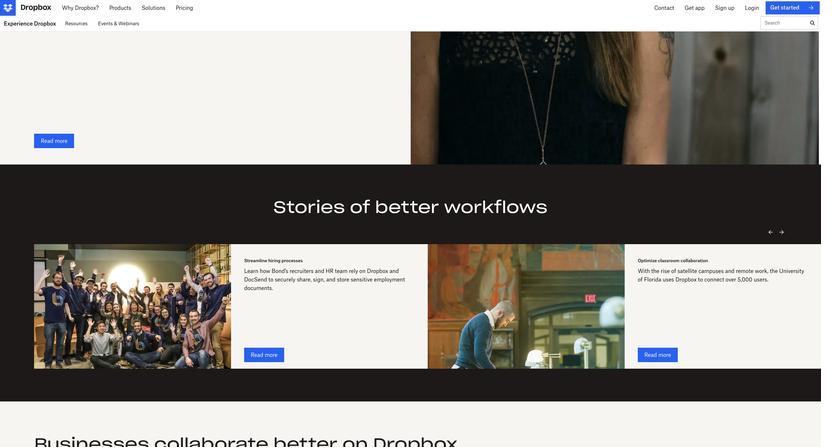 Task type: vqa. For each thing, say whether or not it's contained in the screenshot.
Experience Dropbox
yes



Task type: locate. For each thing, give the bounding box(es) containing it.
0 horizontal spatial read more
[[41, 138, 68, 144]]

to inside the 'with the rise of satellite campuses and remote work, the university of florida uses dropbox to connect over 5,000 users.'
[[698, 276, 703, 283]]

optimize
[[638, 258, 657, 263]]

dropbox?
[[73, 5, 97, 11]]

0 vertical spatial of
[[350, 197, 370, 218]]

0 horizontal spatial the
[[652, 268, 659, 275]]

and up the over
[[725, 268, 735, 275]]

to
[[269, 276, 273, 283], [698, 276, 703, 283]]

in
[[760, 5, 764, 11]]

products
[[107, 5, 129, 11]]

how
[[260, 268, 270, 275]]

solutions
[[140, 5, 163, 11]]

1 the from the left
[[652, 268, 659, 275]]

the
[[652, 268, 659, 275], [770, 268, 778, 275]]

the right work, at the right
[[770, 268, 778, 275]]

0 horizontal spatial dropbox
[[34, 20, 56, 27]]

store
[[337, 276, 349, 283]]

1 horizontal spatial of
[[638, 276, 643, 283]]

a photo of the bond team image
[[34, 244, 231, 369]]

resources
[[65, 21, 88, 26]]

0 horizontal spatial more
[[55, 138, 68, 144]]

dropbox inside learn how bond's recruiters and hr team rely on dropbox and docsend to securely share, sign, and store sensitive employment documents.
[[367, 268, 388, 275]]

get app button
[[711, 0, 742, 16]]

1 horizontal spatial read more
[[251, 352, 278, 358]]

dropbox down satellite
[[676, 276, 697, 283]]

2 to from the left
[[698, 276, 703, 283]]

1 horizontal spatial to
[[698, 276, 703, 283]]

hiring
[[268, 258, 281, 263]]

over
[[726, 276, 736, 283]]

experience
[[4, 20, 33, 27]]

1 horizontal spatial more
[[265, 352, 278, 358]]

collaboration
[[681, 258, 708, 263]]

the up the florida
[[652, 268, 659, 275]]

events & webinars link
[[98, 16, 139, 31]]

webinars
[[119, 21, 139, 26]]

dropbox right experience
[[34, 20, 56, 27]]

university
[[779, 268, 804, 275]]

get left app
[[716, 5, 726, 11]]

2 vertical spatial of
[[638, 276, 643, 283]]

get for get started
[[776, 5, 785, 11]]

0 horizontal spatial to
[[269, 276, 273, 283]]

get app
[[716, 5, 736, 11]]

securely
[[275, 276, 296, 283]]

2 the from the left
[[770, 268, 778, 275]]

read more
[[41, 138, 68, 144], [251, 352, 278, 358], [645, 352, 671, 358]]

2 vertical spatial dropbox
[[676, 276, 697, 283]]

0 horizontal spatial get
[[716, 5, 726, 11]]

sign in link
[[747, 1, 764, 14]]

read
[[41, 138, 53, 144], [251, 352, 263, 358], [645, 352, 657, 358]]

more
[[55, 138, 68, 144], [265, 352, 278, 358], [659, 352, 671, 358]]

2 horizontal spatial more
[[659, 352, 671, 358]]

get inside button
[[716, 5, 726, 11]]

read more link for with the rise of satellite campuses and remote work, the university of florida uses dropbox to connect over 5,000 users.
[[638, 348, 678, 362]]

read more link
[[34, 134, 74, 148], [244, 348, 284, 362], [638, 348, 678, 362]]

dropbox up employment
[[367, 268, 388, 275]]

learn
[[244, 268, 258, 275]]

1 vertical spatial dropbox
[[367, 268, 388, 275]]

read more link for learn how bond's recruiters and hr team rely on dropbox and docsend to securely share, sign, and store sensitive employment documents.
[[244, 348, 284, 362]]

2 horizontal spatial of
[[671, 268, 676, 275]]

andi schull founder and creative director of hope gallery image
[[411, 0, 821, 165]]

dropbox
[[34, 20, 56, 27], [367, 268, 388, 275], [676, 276, 697, 283]]

employment
[[374, 276, 405, 283]]

None search field
[[761, 17, 807, 32]]

experience dropbox link
[[0, 16, 60, 31]]

2 horizontal spatial read more link
[[638, 348, 678, 362]]

1 horizontal spatial get
[[776, 5, 785, 11]]

and
[[315, 268, 324, 275], [390, 268, 399, 275], [725, 268, 735, 275], [326, 276, 336, 283]]

2 horizontal spatial read more
[[645, 352, 671, 358]]

share,
[[297, 276, 312, 283]]

1 horizontal spatial dropbox
[[367, 268, 388, 275]]

0 horizontal spatial of
[[350, 197, 370, 218]]

a university of florida lecturer reviewing a script image
[[428, 244, 625, 369]]

team
[[335, 268, 348, 275]]

2 horizontal spatial read
[[645, 352, 657, 358]]

1 get from the left
[[716, 5, 726, 11]]

dropbox inside the 'with the rise of satellite campuses and remote work, the university of florida uses dropbox to connect over 5,000 users.'
[[676, 276, 697, 283]]

solutions button
[[135, 0, 169, 16]]

1 horizontal spatial the
[[770, 268, 778, 275]]

rise
[[661, 268, 670, 275]]

to down campuses
[[698, 276, 703, 283]]

1 to from the left
[[269, 276, 273, 283]]

work,
[[755, 268, 769, 275]]

get
[[716, 5, 726, 11], [776, 5, 785, 11]]

hr
[[326, 268, 334, 275]]

get left started
[[776, 5, 785, 11]]

events
[[98, 21, 113, 26]]

stories
[[274, 197, 345, 218]]

florida
[[644, 276, 661, 283]]

&
[[114, 21, 117, 26]]

read for learn how bond's recruiters and hr team rely on dropbox and docsend to securely share, sign, and store sensitive employment documents.
[[251, 352, 263, 358]]

1 horizontal spatial read
[[251, 352, 263, 358]]

sign
[[747, 5, 758, 11]]

of
[[350, 197, 370, 218], [671, 268, 676, 275], [638, 276, 643, 283]]

2 get from the left
[[776, 5, 785, 11]]

get started link
[[771, 1, 820, 14]]

uses
[[663, 276, 674, 283]]

docsend
[[244, 276, 267, 283]]

2 horizontal spatial dropbox
[[676, 276, 697, 283]]

sign,
[[313, 276, 325, 283]]

1 horizontal spatial read more link
[[244, 348, 284, 362]]

to down the how
[[269, 276, 273, 283]]



Task type: describe. For each thing, give the bounding box(es) containing it.
and up sign,
[[315, 268, 324, 275]]

started
[[787, 5, 805, 11]]

campuses
[[699, 268, 724, 275]]

remote
[[736, 268, 754, 275]]

with
[[638, 268, 650, 275]]

pricing
[[174, 5, 191, 11]]

learn how bond's recruiters and hr team rely on dropbox and docsend to securely share, sign, and store sensitive employment documents.
[[244, 268, 405, 291]]

to inside learn how bond's recruiters and hr team rely on dropbox and docsend to securely share, sign, and store sensitive employment documents.
[[269, 276, 273, 283]]

streamline hiring processes
[[244, 258, 303, 263]]

5,000
[[738, 276, 753, 283]]

why dropbox? button
[[55, 0, 102, 16]]

stories of better workflows
[[274, 197, 548, 218]]

0 horizontal spatial read
[[41, 138, 53, 144]]

read more for learn how bond's recruiters and hr team rely on dropbox and docsend to securely share, sign, and store sensitive employment documents.
[[251, 352, 278, 358]]

experience dropbox
[[4, 20, 56, 27]]

products button
[[102, 0, 135, 16]]

recruiters
[[290, 268, 314, 275]]

workflows
[[444, 197, 548, 218]]

documents.
[[244, 285, 273, 291]]

connect
[[705, 276, 724, 283]]

better
[[375, 197, 439, 218]]

and inside the 'with the rise of satellite campuses and remote work, the university of florida uses dropbox to connect over 5,000 users.'
[[725, 268, 735, 275]]

why dropbox?
[[60, 5, 97, 11]]

users.
[[754, 276, 769, 283]]

get started
[[776, 5, 805, 11]]

sensitive
[[351, 276, 373, 283]]

1 vertical spatial of
[[671, 268, 676, 275]]

streamline
[[244, 258, 267, 263]]

search image
[[810, 21, 815, 25]]

more for learn how bond's recruiters and hr team rely on dropbox and docsend to securely share, sign, and store sensitive employment documents.
[[265, 352, 278, 358]]

0 vertical spatial dropbox
[[34, 20, 56, 27]]

resources link
[[65, 16, 88, 31]]

pricing link
[[169, 0, 196, 16]]

read for with the rise of satellite campuses and remote work, the university of florida uses dropbox to connect over 5,000 users.
[[645, 352, 657, 358]]

app
[[727, 5, 736, 11]]

classroom
[[658, 258, 680, 263]]

read more for with the rise of satellite campuses and remote work, the university of florida uses dropbox to connect over 5,000 users.
[[645, 352, 671, 358]]

contact button
[[681, 0, 711, 16]]

more for with the rise of satellite campuses and remote work, the university of florida uses dropbox to connect over 5,000 users.
[[659, 352, 671, 358]]

why
[[60, 5, 72, 11]]

events & webinars
[[98, 21, 139, 26]]

on
[[360, 268, 366, 275]]

rely
[[349, 268, 358, 275]]

satellite
[[678, 268, 697, 275]]

bond's
[[272, 268, 288, 275]]

get for get app
[[716, 5, 726, 11]]

processes
[[282, 258, 303, 263]]

and up employment
[[390, 268, 399, 275]]

search
[[765, 20, 780, 26]]

sign in
[[747, 5, 764, 11]]

0 horizontal spatial read more link
[[34, 134, 74, 148]]

optimize classroom collaboration
[[638, 258, 708, 263]]

contact
[[686, 5, 706, 11]]

and down "hr"
[[326, 276, 336, 283]]

with the rise of satellite campuses and remote work, the university of florida uses dropbox to connect over 5,000 users.
[[638, 268, 804, 283]]



